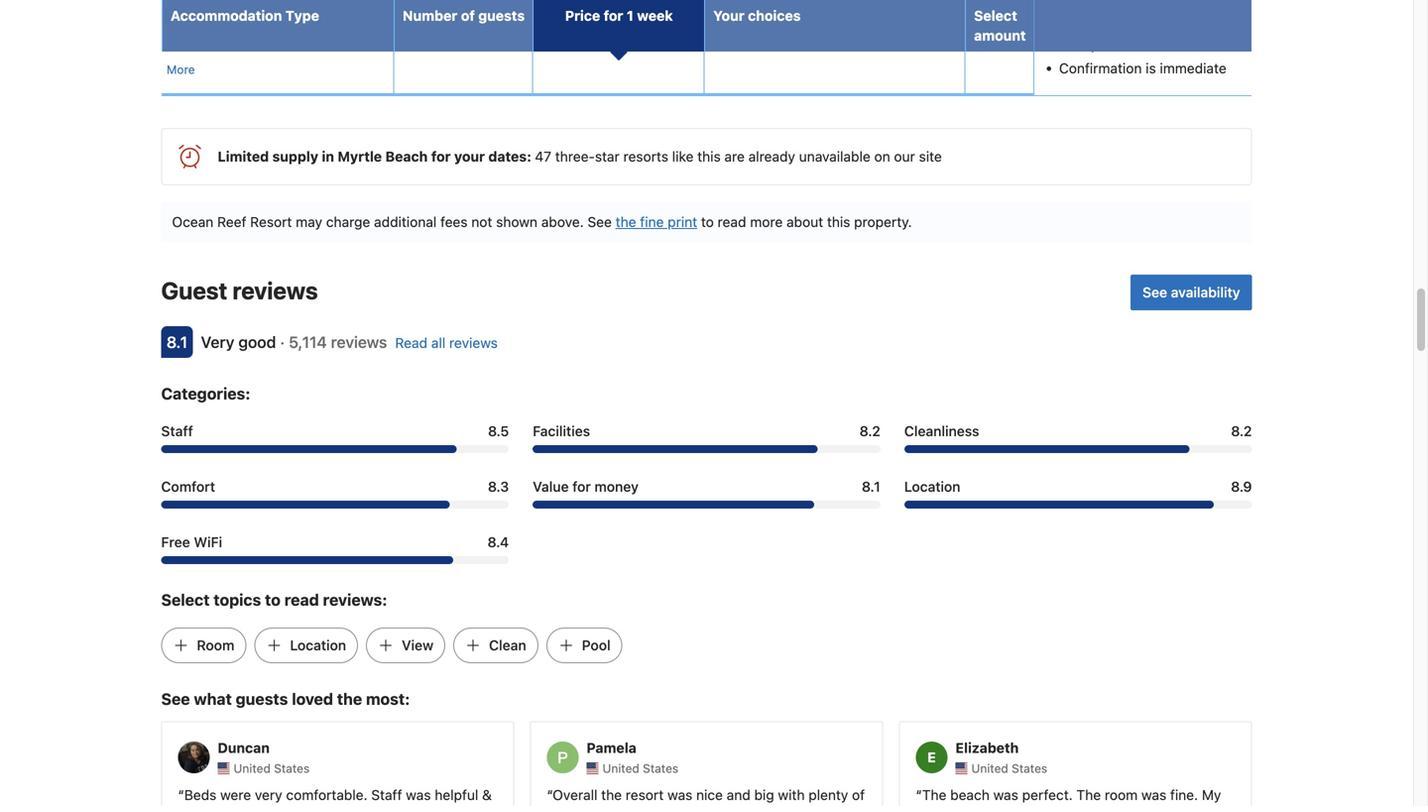 Task type: locate. For each thing, give the bounding box(es) containing it.
0 vertical spatial read
[[718, 214, 746, 230]]

your
[[713, 7, 745, 24]]

1 vertical spatial read
[[284, 590, 319, 609]]

1 horizontal spatial the
[[1077, 787, 1101, 803]]

0 vertical spatial to
[[701, 214, 714, 230]]

select left topics
[[161, 590, 210, 609]]

limited
[[218, 148, 269, 164]]

room
[[1105, 787, 1138, 803]]

was left fine.
[[1142, 787, 1167, 803]]

1 united states from the left
[[234, 762, 310, 776]]

topics
[[214, 590, 261, 609]]

reviews up ·
[[233, 277, 318, 304]]

states up perfect.
[[1012, 762, 1048, 776]]

more
[[167, 62, 195, 76]]

beds
[[184, 787, 217, 803]]

3 united from the left
[[972, 762, 1009, 776]]

was left helpful
[[406, 787, 431, 803]]

2 horizontal spatial "
[[916, 787, 922, 803]]

room
[[197, 637, 234, 653]]

the left fine
[[616, 214, 636, 230]]

see
[[588, 214, 612, 230], [1143, 284, 1168, 300], [161, 690, 190, 708]]

for
[[604, 7, 623, 24], [431, 148, 451, 164], [573, 478, 591, 495]]

to right print
[[701, 214, 714, 230]]

0 vertical spatial the
[[616, 214, 636, 230]]

select inside select amount
[[974, 7, 1017, 24]]

3 united states image from the left
[[956, 763, 968, 775]]

dates:
[[488, 148, 532, 164]]

2 the from the left
[[1077, 787, 1101, 803]]

" the beach was perfect. the room was fine. my
[[916, 787, 1221, 806]]

1 horizontal spatial states
[[643, 762, 679, 776]]

2 horizontal spatial for
[[604, 7, 623, 24]]

3 " from the left
[[916, 787, 922, 803]]

clean
[[489, 637, 526, 653]]

2 was from the left
[[668, 787, 693, 803]]

1 horizontal spatial united states image
[[587, 763, 599, 775]]

states
[[274, 762, 310, 776], [643, 762, 679, 776], [1012, 762, 1048, 776]]

see right above.
[[588, 214, 612, 230]]

0 horizontal spatial read
[[284, 590, 319, 609]]

see left availability
[[1143, 284, 1168, 300]]

reviews
[[233, 277, 318, 304], [331, 333, 387, 351], [449, 335, 498, 351]]

the right loved
[[337, 690, 362, 708]]

this right about
[[827, 214, 850, 230]]

week
[[637, 7, 673, 24]]

location
[[904, 478, 961, 495], [290, 637, 346, 653]]

of right plenty
[[852, 787, 865, 803]]

with
[[778, 787, 805, 803]]

see left what
[[161, 690, 190, 708]]

select up 'amount' in the top of the page
[[974, 7, 1017, 24]]

1 horizontal spatial select
[[974, 7, 1017, 24]]

united states image for duncan
[[218, 763, 230, 775]]

guests right number
[[478, 7, 525, 24]]

1 was from the left
[[406, 787, 431, 803]]

1 vertical spatial select
[[161, 590, 210, 609]]

property.
[[854, 214, 912, 230]]

8.2 for cleanliness
[[1231, 423, 1252, 439]]

like
[[672, 148, 694, 164]]

the left resort
[[601, 787, 622, 803]]

0 vertical spatial 8.1
[[167, 333, 188, 351]]

2 united states image from the left
[[587, 763, 599, 775]]

beach
[[385, 148, 428, 164]]

8.2 left cleanliness
[[860, 423, 881, 439]]

guests
[[478, 7, 525, 24], [236, 690, 288, 708]]

8.2 for facilities
[[860, 423, 881, 439]]

for for value
[[573, 478, 591, 495]]

1 " from the left
[[178, 787, 184, 803]]

1 horizontal spatial "
[[547, 787, 553, 803]]

1 horizontal spatial reviews
[[331, 333, 387, 351]]

0 vertical spatial staff
[[161, 423, 193, 439]]

" inside " the beach was perfect. the room was fine. my
[[916, 787, 922, 803]]

united states down elizabeth
[[972, 762, 1048, 776]]

value for money
[[533, 478, 639, 495]]

confirmation
[[1059, 60, 1142, 76]]

1 horizontal spatial united
[[603, 762, 640, 776]]

1 states from the left
[[274, 762, 310, 776]]

0 horizontal spatial "
[[178, 787, 184, 803]]

states up resort
[[643, 762, 679, 776]]

0 horizontal spatial of
[[461, 7, 475, 24]]

united states up resort
[[603, 762, 679, 776]]

8.3
[[488, 478, 509, 495]]

money
[[595, 478, 639, 495]]

free
[[161, 534, 190, 550]]

nice
[[696, 787, 723, 803]]

was right beach
[[993, 787, 1019, 803]]

3 united states from the left
[[972, 762, 1048, 776]]

guest reviews
[[161, 277, 318, 304]]

it only takes 2 minutes confirmation is immediate
[[1059, 36, 1227, 76]]

1 vertical spatial see
[[1143, 284, 1168, 300]]

comfort
[[161, 478, 215, 495]]

immediate
[[1160, 60, 1227, 76]]

this
[[697, 148, 721, 164], [827, 214, 850, 230]]

3 states from the left
[[1012, 762, 1048, 776]]

2 horizontal spatial united states
[[972, 762, 1048, 776]]

may
[[296, 214, 322, 230]]

united states image up beach
[[956, 763, 968, 775]]

takes
[[1102, 36, 1136, 53]]

0 horizontal spatial 8.1
[[167, 333, 188, 351]]

0 horizontal spatial states
[[274, 762, 310, 776]]

states for was
[[643, 762, 679, 776]]

" for beds were very comfortable. staff was helpful &
[[178, 787, 184, 803]]

2 " from the left
[[547, 787, 553, 803]]

resort
[[626, 787, 664, 803]]

states up very
[[274, 762, 310, 776]]

location 8.9 meter
[[904, 501, 1252, 509]]

2 8.2 from the left
[[1231, 423, 1252, 439]]

1 vertical spatial this
[[827, 214, 850, 230]]

1 vertical spatial for
[[431, 148, 451, 164]]

print
[[668, 214, 697, 230]]

big
[[754, 787, 774, 803]]

1 horizontal spatial staff
[[371, 787, 402, 803]]

guests right what
[[236, 690, 288, 708]]

the left room
[[1077, 787, 1101, 803]]

to
[[701, 214, 714, 230], [265, 590, 281, 609]]

2 horizontal spatial united states image
[[956, 763, 968, 775]]

" for overall the resort was nice and big with plenty of
[[547, 787, 553, 803]]

see availability button
[[1131, 275, 1252, 310]]

"
[[178, 787, 184, 803], [547, 787, 553, 803], [916, 787, 922, 803]]

dishwasher
[[188, 5, 253, 19]]

was inside " beds were very comfortable. staff was helpful &
[[406, 787, 431, 803]]

what
[[194, 690, 232, 708]]

8.5
[[488, 423, 509, 439]]

are
[[725, 148, 745, 164]]

1 vertical spatial of
[[852, 787, 865, 803]]

united down elizabeth
[[972, 762, 1009, 776]]

for left 1 on the left top of page
[[604, 7, 623, 24]]

very
[[255, 787, 282, 803]]

staff down review categories element
[[161, 423, 193, 439]]

staff
[[161, 423, 193, 439], [371, 787, 402, 803]]

1 united from the left
[[234, 762, 271, 776]]

of
[[461, 7, 475, 24], [852, 787, 865, 803]]

e
[[928, 750, 936, 766]]

was
[[406, 787, 431, 803], [668, 787, 693, 803], [993, 787, 1019, 803], [1142, 787, 1167, 803]]

2 vertical spatial see
[[161, 690, 190, 708]]

1 horizontal spatial to
[[701, 214, 714, 230]]

" inside " beds were very comfortable. staff was helpful &
[[178, 787, 184, 803]]

1 vertical spatial staff
[[371, 787, 402, 803]]

2 horizontal spatial united
[[972, 762, 1009, 776]]

select amount
[[974, 7, 1026, 44]]

is
[[1146, 60, 1156, 76]]

number of guests
[[403, 7, 525, 24]]

reviews right 5,114
[[331, 333, 387, 351]]

0 vertical spatial guests
[[478, 7, 525, 24]]

united down duncan
[[234, 762, 271, 776]]

1 horizontal spatial 8.1
[[862, 478, 881, 495]]

this left are
[[697, 148, 721, 164]]

0 horizontal spatial united states
[[234, 762, 310, 776]]

0 horizontal spatial staff
[[161, 423, 193, 439]]

view
[[402, 637, 434, 653]]

8.2 up '8.9'
[[1231, 423, 1252, 439]]

1 8.2 from the left
[[860, 423, 881, 439]]

1 vertical spatial to
[[265, 590, 281, 609]]

0 vertical spatial location
[[904, 478, 961, 495]]

2 horizontal spatial states
[[1012, 762, 1048, 776]]

more link
[[167, 59, 195, 79]]

0 horizontal spatial see
[[161, 690, 190, 708]]

wifi
[[194, 534, 222, 550]]

0 horizontal spatial select
[[161, 590, 210, 609]]

your
[[454, 148, 485, 164]]

plenty
[[809, 787, 848, 803]]

select
[[974, 7, 1017, 24], [161, 590, 210, 609]]

1 horizontal spatial of
[[852, 787, 865, 803]]

reef
[[217, 214, 246, 230]]

resort
[[250, 214, 292, 230]]

1 horizontal spatial guests
[[478, 7, 525, 24]]

0 horizontal spatial united
[[234, 762, 271, 776]]

1 vertical spatial 8.1
[[862, 478, 881, 495]]

united states image down duncan
[[218, 763, 230, 775]]

read left more
[[718, 214, 746, 230]]

united states up very
[[234, 762, 310, 776]]

0 vertical spatial see
[[588, 214, 612, 230]]

2 vertical spatial the
[[601, 787, 622, 803]]

united states image for elizabeth
[[956, 763, 968, 775]]

1 horizontal spatial for
[[573, 478, 591, 495]]

for right the value
[[573, 478, 591, 495]]

" inside " overall the resort was nice and big with plenty of
[[547, 787, 553, 803]]

0 horizontal spatial guests
[[236, 690, 288, 708]]

2 vertical spatial for
[[573, 478, 591, 495]]

guests for what
[[236, 690, 288, 708]]

0 vertical spatial select
[[974, 7, 1017, 24]]

good
[[238, 333, 276, 351]]

" left 'were' on the left bottom of page
[[178, 787, 184, 803]]

pamela
[[587, 740, 637, 756]]

1 horizontal spatial read
[[718, 214, 746, 230]]

5,114
[[289, 333, 327, 351]]

4 was from the left
[[1142, 787, 1167, 803]]

united states image for pamela
[[587, 763, 599, 775]]

" for the beach was perfect. the room was fine. my
[[916, 787, 922, 803]]

2 horizontal spatial reviews
[[449, 335, 498, 351]]

8.2
[[860, 423, 881, 439], [1231, 423, 1252, 439]]

was left nice
[[668, 787, 693, 803]]

the
[[616, 214, 636, 230], [337, 690, 362, 708], [601, 787, 622, 803]]

location up loved
[[290, 637, 346, 653]]

0 horizontal spatial 8.2
[[860, 423, 881, 439]]

see inside see availability button
[[1143, 284, 1168, 300]]

number
[[403, 7, 458, 24]]

united states image down 'pamela'
[[587, 763, 599, 775]]

read
[[718, 214, 746, 230], [284, 590, 319, 609]]

the left beach
[[922, 787, 947, 803]]

united down 'pamela'
[[603, 762, 640, 776]]

scored 8.1 element
[[161, 326, 193, 358]]

united states image
[[218, 763, 230, 775], [587, 763, 599, 775], [956, 763, 968, 775]]

staff right comfortable.
[[371, 787, 402, 803]]

1 united states image from the left
[[218, 763, 230, 775]]

states for perfect.
[[1012, 762, 1048, 776]]

reviews right all
[[449, 335, 498, 351]]

united states for duncan
[[234, 762, 310, 776]]

of right number
[[461, 7, 475, 24]]

perfect.
[[1022, 787, 1073, 803]]

2 united states from the left
[[603, 762, 679, 776]]

1 horizontal spatial location
[[904, 478, 961, 495]]

minutes
[[1152, 36, 1203, 53]]

2 states from the left
[[643, 762, 679, 776]]

" right &
[[547, 787, 553, 803]]

location down cleanliness
[[904, 478, 961, 495]]

for left your
[[431, 148, 451, 164]]

not
[[471, 214, 492, 230]]

see what guests loved the most:
[[161, 690, 410, 708]]

ocean
[[172, 214, 214, 230]]

supply
[[272, 148, 318, 164]]

2 horizontal spatial see
[[1143, 284, 1168, 300]]

read down free wifi 8.4 meter at the left
[[284, 590, 319, 609]]

united for the
[[603, 762, 640, 776]]

2 united from the left
[[603, 762, 640, 776]]

the
[[922, 787, 947, 803], [1077, 787, 1101, 803]]

1 horizontal spatial united states
[[603, 762, 679, 776]]

0 horizontal spatial location
[[290, 637, 346, 653]]

states for comfortable.
[[274, 762, 310, 776]]

8.1 inside "element"
[[167, 333, 188, 351]]

select for select amount
[[974, 7, 1017, 24]]

0 horizontal spatial this
[[697, 148, 721, 164]]

0 horizontal spatial for
[[431, 148, 451, 164]]

0 horizontal spatial united states image
[[218, 763, 230, 775]]

1 horizontal spatial 8.2
[[1231, 423, 1252, 439]]

to right topics
[[265, 590, 281, 609]]

0 horizontal spatial the
[[922, 787, 947, 803]]

" left beach
[[916, 787, 922, 803]]

0 vertical spatial for
[[604, 7, 623, 24]]

1 vertical spatial guests
[[236, 690, 288, 708]]

comfortable.
[[286, 787, 368, 803]]



Task type: describe. For each thing, give the bounding box(es) containing it.
about
[[787, 214, 823, 230]]

1 horizontal spatial see
[[588, 214, 612, 230]]

ocean reef resort may charge additional fees not shown above. see the fine print to read more about this property.
[[172, 214, 912, 230]]

staff 8.5 meter
[[161, 445, 509, 453]]

value
[[533, 478, 569, 495]]

availability
[[1171, 284, 1240, 300]]

were
[[220, 787, 251, 803]]

already
[[749, 148, 795, 164]]

for for price
[[604, 7, 623, 24]]

resorts
[[623, 148, 668, 164]]

accommodation
[[171, 7, 282, 24]]

cleanliness 8.2 meter
[[904, 445, 1252, 453]]

" overall the resort was nice and big with plenty of
[[547, 787, 865, 806]]

choices
[[748, 7, 801, 24]]

your choices
[[713, 7, 801, 24]]

flat-screen tv
[[283, 5, 366, 19]]

rated very good element
[[201, 333, 276, 351]]

charge
[[326, 214, 370, 230]]

free wifi 8.4 meter
[[161, 556, 509, 564]]

fine
[[640, 214, 664, 230]]

price for 1 week
[[565, 7, 673, 24]]

above.
[[541, 214, 584, 230]]

very good · 5,114 reviews
[[201, 333, 387, 351]]

helpful
[[435, 787, 478, 803]]

limited supply in myrtle beach for your dates: 47 three-star resorts like this are already unavailable on our site
[[218, 148, 942, 164]]

guest
[[161, 277, 227, 304]]

1 horizontal spatial this
[[827, 214, 850, 230]]

additional
[[374, 214, 437, 230]]

guests for of
[[478, 7, 525, 24]]

2
[[1140, 36, 1148, 53]]

select for select topics to read reviews:
[[161, 590, 210, 609]]

most:
[[366, 690, 410, 708]]

myrtle
[[338, 148, 382, 164]]

0 vertical spatial this
[[697, 148, 721, 164]]

47
[[535, 148, 552, 164]]

unavailable
[[799, 148, 871, 164]]

and
[[727, 787, 751, 803]]

screen
[[309, 5, 347, 19]]

read all reviews
[[395, 335, 498, 351]]

on
[[874, 148, 890, 164]]

elizabeth
[[956, 740, 1019, 756]]

of inside " overall the resort was nice and big with plenty of
[[852, 787, 865, 803]]

guest reviews element
[[161, 275, 1123, 306]]

overall
[[553, 787, 598, 803]]

site
[[919, 148, 942, 164]]

united states for elizabeth
[[972, 762, 1048, 776]]

review categories element
[[161, 382, 251, 405]]

my
[[1202, 787, 1221, 803]]

value for money 8.1 meter
[[533, 501, 881, 509]]

1 vertical spatial location
[[290, 637, 346, 653]]

beach
[[950, 787, 990, 803]]

cleanliness
[[904, 423, 979, 439]]

1 vertical spatial the
[[337, 690, 362, 708]]

fees
[[440, 214, 468, 230]]

more
[[750, 214, 783, 230]]

facilities 8.2 meter
[[533, 445, 881, 453]]

see for see what guests loved the most:
[[161, 690, 190, 708]]

very
[[201, 333, 234, 351]]

see for see availability
[[1143, 284, 1168, 300]]

0 horizontal spatial reviews
[[233, 277, 318, 304]]

·
[[280, 333, 285, 351]]

all
[[431, 335, 446, 351]]

reviews:
[[323, 590, 387, 609]]

" beds were very comfortable. staff was helpful &
[[178, 787, 492, 806]]

tv
[[350, 5, 366, 19]]

was inside " overall the resort was nice and big with plenty of
[[668, 787, 693, 803]]

3 was from the left
[[993, 787, 1019, 803]]

in
[[322, 148, 334, 164]]

0 horizontal spatial to
[[265, 590, 281, 609]]

facilities
[[533, 423, 590, 439]]

it
[[1059, 36, 1068, 53]]

comfort 8.3 meter
[[161, 501, 509, 509]]

pool
[[582, 637, 611, 653]]

select topics to read reviews:
[[161, 590, 387, 609]]

read
[[395, 335, 428, 351]]

united states for pamela
[[603, 762, 679, 776]]

our
[[894, 148, 915, 164]]

united for beach
[[972, 762, 1009, 776]]

united for were
[[234, 762, 271, 776]]

categories:
[[161, 384, 251, 403]]

shown
[[496, 214, 538, 230]]

0 vertical spatial of
[[461, 7, 475, 24]]

the inside " overall the resort was nice and big with plenty of
[[601, 787, 622, 803]]

duncan
[[218, 740, 270, 756]]

price
[[565, 7, 600, 24]]

fine.
[[1170, 787, 1198, 803]]

8.9
[[1231, 478, 1252, 495]]

see availability
[[1143, 284, 1240, 300]]

star
[[595, 148, 620, 164]]

1
[[627, 7, 634, 24]]

8.4
[[488, 534, 509, 550]]

staff inside " beds were very comfortable. staff was helpful &
[[371, 787, 402, 803]]

1 the from the left
[[922, 787, 947, 803]]

amount
[[974, 27, 1026, 44]]



Task type: vqa. For each thing, say whether or not it's contained in the screenshot.
2nd States from the left
yes



